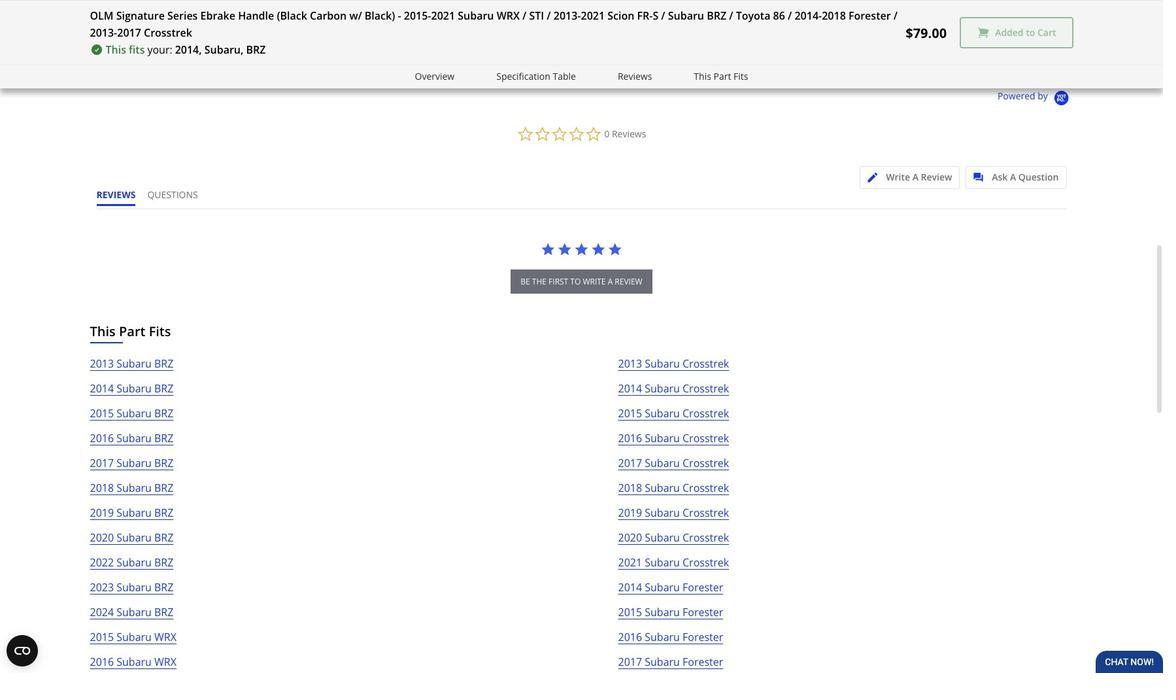 Task type: vqa. For each thing, say whether or not it's contained in the screenshot.
the $59.99
no



Task type: describe. For each thing, give the bounding box(es) containing it.
subaru for 2020 subaru brz
[[117, 531, 152, 545]]

subaru for 2013 subaru crosstrek
[[645, 357, 680, 371]]

2014 subaru brz link
[[90, 380, 174, 405]]

1 vertical spatial this
[[694, 70, 712, 82]]

2019 for 2019 subaru brz
[[90, 506, 114, 520]]

guards
[[1078, 29, 1107, 41]]

reviews link
[[618, 69, 652, 84]]

2014 subaru crosstrek
[[619, 382, 730, 396]]

write
[[887, 171, 911, 183]]

open widget image
[[7, 635, 38, 667]]

star image down back...
[[260, 42, 270, 52]]

2018 inside olm signature series ebrake handle (black carbon w/ black) - 2015-2021 subaru wrx / sti / 2013-2021 scion fr-s / subaru brz / toyota 86 / 2014-2018 forester / 2013-2017 crosstrek
[[822, 9, 846, 23]]

black)
[[365, 9, 395, 23]]

signature
[[116, 9, 165, 23]]

subaru,
[[205, 43, 244, 57]]

(3)
[[927, 41, 936, 52]]

2017 subaru forester
[[619, 655, 724, 669]]

subaru for 2016 subaru brz
[[117, 431, 152, 446]]

2022
[[90, 556, 114, 570]]

subaru for 2016 subaru crosstrek
[[645, 431, 680, 446]]

2016 subaru crosstrek link
[[619, 430, 730, 455]]

1 horizontal spatial 2021
[[581, 9, 605, 23]]

star image up 'first'
[[558, 242, 572, 257]]

star image down cat-
[[251, 42, 260, 52]]

subaru for 2017 subaru forester
[[645, 655, 680, 669]]

2014-
[[795, 9, 822, 23]]

2018 for 2018 subaru crosstrek
[[619, 481, 642, 495]]

7 total reviews element containing (7)
[[125, 41, 230, 52]]

fits
[[129, 43, 145, 57]]

write a review button
[[860, 166, 961, 189]]

crosstrek for 2019 subaru crosstrek
[[683, 506, 730, 520]]

2014 subaru forester
[[619, 581, 724, 595]]

2022 subaru brz
[[90, 556, 174, 570]]

subaru for 2015 subaru brz
[[117, 406, 152, 421]]

brz for 2022 subaru brz
[[154, 556, 174, 570]]

0 vertical spatial 2013-
[[554, 9, 581, 23]]

2014 subaru forester link
[[619, 579, 724, 604]]

cat-
[[239, 29, 255, 41]]

subaru for 2019 subaru brz
[[117, 506, 152, 520]]

subaru right 2015-
[[458, 9, 494, 23]]

specification
[[497, 70, 551, 82]]

2024
[[90, 605, 114, 620]]

wrx inside olm signature series ebrake handle (black carbon w/ black) - 2015-2021 subaru wrx / sti / 2013-2021 scion fr-s / subaru brz / toyota 86 / 2014-2018 forester / 2013-2017 crosstrek
[[497, 9, 520, 23]]

table
[[553, 70, 576, 82]]

2018 subaru crosstrek
[[619, 481, 730, 495]]

2017 subaru brz
[[90, 456, 174, 471]]

aluminum
[[899, 29, 940, 41]]

tomei expreme ti titantium cat-back...
[[125, 29, 280, 41]]

brz for 2016 subaru brz
[[154, 431, 174, 446]]

2017 subaru crosstrek link
[[619, 455, 730, 480]]

dialog image
[[974, 173, 990, 183]]

subaru for 2015 subaru wrx
[[117, 630, 152, 645]]

cart
[[1038, 26, 1057, 39]]

sti
[[530, 9, 544, 23]]

2015 for 2015 subaru wrx
[[90, 630, 114, 645]]

tomei expreme ti titantium cat-back... link
[[125, 0, 280, 41]]

subaru for 2023 subaru brz
[[117, 581, 152, 595]]

crosstrek inside olm signature series ebrake handle (black carbon w/ black) - 2015-2021 subaru wrx / sti / 2013-2021 scion fr-s / subaru brz / toyota 86 / 2014-2018 forester / 2013-2017 crosstrek
[[144, 26, 192, 40]]

w/
[[350, 9, 362, 23]]

by
[[1038, 90, 1049, 103]]

powered by link
[[998, 90, 1074, 107]]

2016 for 2016 subaru crosstrek
[[619, 431, 642, 446]]

ask
[[993, 171, 1008, 183]]

1 horizontal spatial fits
[[734, 70, 749, 82]]

oe
[[1024, 29, 1035, 41]]

2015 subaru crosstrek
[[619, 406, 730, 421]]

subaru for 2018 subaru crosstrek
[[645, 481, 680, 495]]

this fits your: 2014, subaru, brz
[[106, 43, 266, 57]]

brz for 2024 subaru brz
[[154, 605, 174, 620]]

2013 subaru crosstrek
[[619, 357, 730, 371]]

2021 subaru crosstrek
[[619, 556, 730, 570]]

2014 for 2014 subaru brz
[[90, 382, 114, 396]]

be
[[521, 276, 530, 287]]

specification table link
[[497, 69, 576, 84]]

forester for 2015 subaru forester
[[683, 605, 724, 620]]

subaru for 2013 subaru brz
[[117, 357, 152, 371]]

2020 for 2020 subaru crosstrek
[[619, 531, 642, 545]]

(black
[[277, 9, 307, 23]]

back...
[[255, 29, 280, 41]]

2015 for 2015 subaru forester
[[619, 605, 642, 620]]

1 vertical spatial part
[[119, 323, 146, 340]]

subaru for 2020 subaru crosstrek
[[645, 531, 680, 545]]

2022 subaru brz link
[[90, 554, 174, 579]]

2015 subaru forester
[[619, 605, 724, 620]]

forester for 2014 subaru forester
[[683, 581, 724, 595]]

2015 for 2015 subaru crosstrek
[[619, 406, 642, 421]]

brz for 2019 subaru brz
[[154, 506, 174, 520]]

2014 subaru crosstrek link
[[619, 380, 730, 405]]

2018 subaru crosstrek link
[[619, 480, 730, 505]]

0 vertical spatial part
[[714, 70, 732, 82]]

crosstrek for 2017 subaru crosstrek
[[683, 456, 730, 471]]

subaru for 2014 subaru crosstrek
[[645, 382, 680, 396]]

added to cart button
[[960, 17, 1074, 48]]

star image down tomei
[[125, 42, 135, 52]]

2017 for 2017 subaru forester
[[619, 655, 642, 669]]

series
[[167, 9, 198, 23]]

2015 subaru forester link
[[619, 604, 724, 629]]

2020 subaru crosstrek
[[619, 531, 730, 545]]

2015-
[[404, 9, 431, 23]]

a
[[608, 276, 613, 287]]

2017 subaru forester link
[[619, 654, 724, 673]]

first
[[549, 276, 569, 287]]

2023
[[90, 581, 114, 595]]

star image down 'added'
[[1003, 42, 1013, 52]]

be the first to write a review
[[521, 276, 643, 287]]

ti
[[190, 29, 197, 41]]

brz for 2015 subaru brz
[[154, 406, 174, 421]]

olm oe style rain guards -... link
[[1003, 0, 1118, 41]]

2 horizontal spatial -
[[1109, 29, 1112, 41]]

rain
[[1058, 29, 1076, 41]]

2020 for 2020 subaru brz
[[90, 531, 114, 545]]

brz for 2023 subaru brz
[[154, 581, 174, 595]]

2021 subaru crosstrek link
[[619, 554, 730, 579]]

added
[[996, 26, 1024, 39]]

koyo
[[877, 29, 897, 41]]

racing
[[943, 29, 969, 41]]

star image down oe
[[1022, 42, 1032, 52]]

specification table
[[497, 70, 576, 82]]

0 vertical spatial this
[[106, 43, 126, 57]]

2015 subaru brz link
[[90, 405, 174, 430]]

review
[[615, 276, 643, 287]]

2 vertical spatial this
[[90, 323, 116, 340]]



Task type: locate. For each thing, give the bounding box(es) containing it.
brz down 2013 subaru brz link
[[154, 382, 174, 396]]

0 horizontal spatial 2018
[[90, 481, 114, 495]]

2014,
[[175, 43, 202, 57]]

subaru down 2015 subaru wrx link
[[117, 655, 152, 669]]

powered
[[998, 90, 1036, 103]]

2017 subaru crosstrek
[[619, 456, 730, 471]]

- right the radiator
[[1007, 29, 1010, 41]]

2013 subaru brz link
[[90, 355, 174, 380]]

crosstrek for 2016 subaru crosstrek
[[683, 431, 730, 446]]

subaru down 2014 subaru forester link
[[645, 605, 680, 620]]

brz inside olm signature series ebrake handle (black carbon w/ black) - 2015-2021 subaru wrx / sti / 2013-2021 scion fr-s / subaru brz / toyota 86 / 2014-2018 forester / 2013-2017 crosstrek
[[707, 9, 727, 23]]

2023 subaru brz
[[90, 581, 174, 595]]

wrx for 2015 subaru wrx
[[154, 630, 177, 645]]

1 ... from the left
[[1010, 29, 1016, 41]]

2017 for 2017 subaru crosstrek
[[619, 456, 642, 471]]

... inside olm oe style rain guards -... link
[[1112, 29, 1118, 41]]

wrx for 2016 subaru wrx
[[154, 655, 177, 669]]

(7)
[[174, 41, 183, 52]]

write a review
[[887, 171, 953, 183]]

olm for olm signature series ebrake handle (black carbon w/ black) - 2015-2021 subaru wrx / sti / 2013-2021 scion fr-s / subaru brz / toyota 86 / 2014-2018 forester / 2013-2017 crosstrek
[[90, 9, 114, 23]]

2014 subaru brz
[[90, 382, 174, 396]]

...
[[1010, 29, 1016, 41], [1112, 29, 1118, 41]]

2014 for 2014 subaru forester
[[619, 581, 642, 595]]

0 vertical spatial wrx
[[497, 9, 520, 23]]

questions
[[147, 189, 198, 201]]

0 horizontal spatial -
[[398, 9, 401, 23]]

subaru down 2019 subaru brz link
[[117, 531, 152, 545]]

2016 subaru brz
[[90, 431, 174, 446]]

2 2020 from the left
[[619, 531, 642, 545]]

subaru for 2015 subaru forester
[[645, 605, 680, 620]]

forester up the koyo
[[849, 9, 891, 23]]

/ right 86
[[788, 9, 792, 23]]

olm oe style rain guards -...
[[1003, 29, 1118, 41]]

subaru down 2014 subaru brz link
[[117, 406, 152, 421]]

86
[[774, 9, 786, 23]]

s
[[653, 9, 659, 23]]

4 / from the left
[[730, 9, 734, 23]]

forester down 2016 subaru forester link
[[683, 655, 724, 669]]

overview link
[[415, 69, 455, 84]]

overview
[[415, 70, 455, 82]]

2016 for 2016 subaru forester
[[619, 630, 642, 645]]

2021 up 2014 subaru forester
[[619, 556, 642, 570]]

reviews up 0 reviews
[[618, 70, 652, 82]]

0 horizontal spatial 2021
[[431, 9, 455, 23]]

brz for 2013 subaru brz
[[154, 357, 174, 371]]

subaru down 2020 subaru crosstrek link
[[645, 556, 680, 570]]

crosstrek down 2020 subaru crosstrek link
[[683, 556, 730, 570]]

0 vertical spatial this part fits
[[694, 70, 749, 82]]

2 a from the left
[[1011, 171, 1017, 183]]

crosstrek down 2015 subaru crosstrek link
[[683, 431, 730, 446]]

1 a from the left
[[913, 171, 919, 183]]

2013 subaru brz
[[90, 357, 174, 371]]

0 horizontal spatial ...
[[1010, 29, 1016, 41]]

subaru down "2016 subaru crosstrek" link
[[645, 456, 680, 471]]

1 horizontal spatial 2013
[[619, 357, 642, 371]]

2024 subaru brz
[[90, 605, 174, 620]]

2021 up overview
[[431, 9, 455, 23]]

6 / from the left
[[894, 9, 898, 23]]

2 horizontal spatial 2018
[[822, 9, 846, 23]]

subaru down 2017 subaru crosstrek link
[[645, 481, 680, 495]]

2015 subaru crosstrek link
[[619, 405, 730, 430]]

a for ask
[[1011, 171, 1017, 183]]

subaru down 2020 subaru brz link
[[117, 556, 152, 570]]

2 2019 from the left
[[619, 506, 642, 520]]

forester inside 2017 subaru forester link
[[683, 655, 724, 669]]

this part fits link
[[694, 69, 749, 84]]

ebrake
[[201, 9, 236, 23]]

subaru down "2015 subaru brz" link
[[117, 431, 152, 446]]

wrx down 2015 subaru wrx link
[[154, 655, 177, 669]]

star image up the
[[541, 242, 556, 257]]

subaru down 2013 subaru brz link
[[117, 382, 152, 396]]

brz down 2020 subaru brz link
[[154, 556, 174, 570]]

2020 down 2019 subaru crosstrek link on the bottom of the page
[[619, 531, 642, 545]]

to left style
[[1027, 26, 1036, 39]]

(2)
[[1052, 41, 1061, 52]]

subaru for 2018 subaru brz
[[117, 481, 152, 495]]

1 vertical spatial olm
[[1003, 29, 1022, 41]]

forester inside 2016 subaru forester link
[[683, 630, 724, 645]]

subaru for 2017 subaru brz
[[117, 456, 152, 471]]

1 horizontal spatial olm
[[1003, 29, 1022, 41]]

2 7 total reviews element from the left
[[251, 41, 355, 52]]

subaru for 2014 subaru forester
[[645, 581, 680, 595]]

crosstrek down '2018 subaru crosstrek' link
[[683, 506, 730, 520]]

2015 down the 2014 subaru crosstrek link
[[619, 406, 642, 421]]

2020
[[90, 531, 114, 545], [619, 531, 642, 545]]

2 / from the left
[[547, 9, 551, 23]]

brz for 2020 subaru brz
[[154, 531, 174, 545]]

koyo aluminum racing radiator -... link
[[877, 0, 1016, 41]]

brz down 2017 subaru brz link
[[154, 481, 174, 495]]

0 reviews
[[605, 128, 647, 140]]

olm inside olm signature series ebrake handle (black carbon w/ black) - 2015-2021 subaru wrx / sti / 2013-2021 scion fr-s / subaru brz / toyota 86 / 2014-2018 forester / 2013-2017 crosstrek
[[90, 9, 114, 23]]

titantium
[[199, 29, 237, 41]]

2 total reviews element
[[1003, 41, 1108, 52]]

2013 for 2013 subaru brz
[[90, 357, 114, 371]]

brz down 2022 subaru brz link
[[154, 581, 174, 595]]

2 2013 from the left
[[619, 357, 642, 371]]

1 horizontal spatial ...
[[1112, 29, 1118, 41]]

1 vertical spatial fits
[[149, 323, 171, 340]]

a
[[913, 171, 919, 183], [1011, 171, 1017, 183]]

write
[[583, 276, 606, 287]]

2017 for 2017 subaru brz
[[90, 456, 114, 471]]

0 horizontal spatial to
[[571, 276, 581, 287]]

2016 subaru forester link
[[619, 629, 724, 654]]

fr-
[[638, 9, 653, 23]]

2015 subaru brz
[[90, 406, 174, 421]]

subaru down "2013 subaru crosstrek" link
[[645, 382, 680, 396]]

2016 for 2016 subaru wrx
[[90, 655, 114, 669]]

3 total reviews element
[[877, 41, 982, 52]]

question
[[1019, 171, 1059, 183]]

1 vertical spatial 2013-
[[90, 26, 117, 40]]

2018 right 86
[[822, 9, 846, 23]]

olm left oe
[[1003, 29, 1022, 41]]

2015 subaru wrx
[[90, 630, 177, 645]]

2016 subaru crosstrek
[[619, 431, 730, 446]]

1 vertical spatial wrx
[[154, 630, 177, 645]]

1 2013 from the left
[[90, 357, 114, 371]]

crosstrek for 2013 subaru crosstrek
[[683, 357, 730, 371]]

wrx inside "2016 subaru wrx" link
[[154, 655, 177, 669]]

0 horizontal spatial 2019
[[90, 506, 114, 520]]

brz down 2023 subaru brz link
[[154, 605, 174, 620]]

forester for 2016 subaru forester
[[683, 630, 724, 645]]

subaru for 2016 subaru wrx
[[117, 655, 152, 669]]

forester down the 2015 subaru forester link
[[683, 630, 724, 645]]

forester down 2021 subaru crosstrek link
[[683, 581, 724, 595]]

brz down 2016 subaru brz link
[[154, 456, 174, 471]]

star image
[[125, 42, 135, 52], [251, 42, 260, 52], [260, 42, 270, 52], [1003, 42, 1013, 52], [1022, 42, 1032, 52], [541, 242, 556, 257], [558, 242, 572, 257], [575, 242, 589, 257], [591, 242, 606, 257]]

crosstrek for 2014 subaru crosstrek
[[683, 382, 730, 396]]

subaru down 2016 subaru brz link
[[117, 456, 152, 471]]

2019 subaru brz link
[[90, 505, 174, 529]]

tab list containing reviews
[[96, 189, 210, 209]]

1 horizontal spatial a
[[1011, 171, 1017, 183]]

2015 subaru wrx link
[[90, 629, 177, 654]]

1 horizontal spatial 2019
[[619, 506, 642, 520]]

brz for 2018 subaru brz
[[154, 481, 174, 495]]

2024 subaru brz link
[[90, 604, 174, 629]]

subaru for 2022 subaru brz
[[117, 556, 152, 570]]

write no frame image
[[868, 173, 885, 183]]

0 vertical spatial reviews
[[618, 70, 652, 82]]

... left oe
[[1010, 29, 1016, 41]]

2 ... from the left
[[1112, 29, 1118, 41]]

1 horizontal spatial -
[[1007, 29, 1010, 41]]

1 horizontal spatial 2020
[[619, 531, 642, 545]]

0 horizontal spatial 2020
[[90, 531, 114, 545]]

2016 down the 2015 subaru forester link
[[619, 630, 642, 645]]

2021 left scion
[[581, 9, 605, 23]]

added to cart
[[996, 26, 1057, 39]]

1 horizontal spatial 7 total reviews element
[[251, 41, 355, 52]]

2019 for 2019 subaru crosstrek
[[619, 506, 642, 520]]

2018 for 2018 subaru brz
[[90, 481, 114, 495]]

wrx left sti
[[497, 9, 520, 23]]

2017 down "2016 subaru crosstrek" link
[[619, 456, 642, 471]]

0 horizontal spatial olm
[[90, 9, 114, 23]]

2020 subaru brz link
[[90, 529, 174, 554]]

5 / from the left
[[788, 9, 792, 23]]

2019 subaru crosstrek
[[619, 506, 730, 520]]

subaru for 2015 subaru crosstrek
[[645, 406, 680, 421]]

fits down toyota
[[734, 70, 749, 82]]

olm signature series ebrake handle (black carbon w/ black) - 2015-2021 subaru wrx / sti / 2013-2021 scion fr-s / subaru brz / toyota 86 / 2014-2018 forester / 2013-2017 crosstrek
[[90, 9, 898, 40]]

2019
[[90, 506, 114, 520], [619, 506, 642, 520]]

2013 for 2013 subaru crosstrek
[[619, 357, 642, 371]]

subaru for 2019 subaru crosstrek
[[645, 506, 680, 520]]

2016 subaru brz link
[[90, 430, 174, 455]]

subaru down 2018 subaru brz link
[[117, 506, 152, 520]]

2015 down 2014 subaru brz link
[[90, 406, 114, 421]]

to
[[1027, 26, 1036, 39], [571, 276, 581, 287]]

1 horizontal spatial this part fits
[[694, 70, 749, 82]]

0 vertical spatial fits
[[734, 70, 749, 82]]

0 horizontal spatial this part fits
[[90, 323, 171, 340]]

2023 subaru brz link
[[90, 579, 174, 604]]

2015 down 2014 subaru forester link
[[619, 605, 642, 620]]

2013-
[[554, 9, 581, 23], [90, 26, 117, 40]]

fits
[[734, 70, 749, 82], [149, 323, 171, 340]]

subaru down the 2014 subaru crosstrek link
[[645, 406, 680, 421]]

brz for 2014 subaru brz
[[154, 382, 174, 396]]

1 vertical spatial to
[[571, 276, 581, 287]]

/ left toyota
[[730, 9, 734, 23]]

2016 down "2015 subaru brz" link
[[90, 431, 114, 446]]

2016 subaru wrx
[[90, 655, 177, 669]]

2018 down 2017 subaru brz link
[[90, 481, 114, 495]]

brz down 2014 subaru brz link
[[154, 406, 174, 421]]

2018 subaru brz
[[90, 481, 174, 495]]

reviews
[[618, 70, 652, 82], [612, 128, 647, 140]]

star image
[[135, 42, 145, 52], [145, 42, 155, 52], [155, 42, 165, 52], [165, 42, 174, 52], [1013, 42, 1022, 52], [1032, 42, 1042, 52], [1042, 42, 1052, 52], [608, 242, 623, 257]]

/
[[523, 9, 527, 23], [547, 9, 551, 23], [662, 9, 666, 23], [730, 9, 734, 23], [788, 9, 792, 23], [894, 9, 898, 23]]

crosstrek down "2016 subaru crosstrek" link
[[683, 456, 730, 471]]

3 / from the left
[[662, 9, 666, 23]]

subaru for 2021 subaru crosstrek
[[645, 556, 680, 570]]

/ right sti
[[547, 9, 551, 23]]

crosstrek for 2015 subaru crosstrek
[[683, 406, 730, 421]]

2015 down 2024
[[90, 630, 114, 645]]

a right write
[[913, 171, 919, 183]]

subaru for 2014 subaru brz
[[117, 382, 152, 396]]

2013 up 2014 subaru crosstrek
[[619, 357, 642, 371]]

- left 2015-
[[398, 9, 401, 23]]

0 vertical spatial olm
[[90, 9, 114, 23]]

subaru up 2014 subaru brz
[[117, 357, 152, 371]]

1 vertical spatial reviews
[[612, 128, 647, 140]]

1 horizontal spatial to
[[1027, 26, 1036, 39]]

/ up the koyo
[[894, 9, 898, 23]]

2016 subaru wrx link
[[90, 654, 177, 673]]

style
[[1037, 29, 1056, 41]]

this
[[106, 43, 126, 57], [694, 70, 712, 82], [90, 323, 116, 340]]

subaru right s
[[668, 9, 705, 23]]

... inside koyo aluminum racing radiator -... link
[[1010, 29, 1016, 41]]

2017 down 2016 subaru forester link
[[619, 655, 642, 669]]

expreme
[[152, 29, 187, 41]]

2013 subaru crosstrek link
[[619, 355, 730, 380]]

subaru down 2015 subaru crosstrek link
[[645, 431, 680, 446]]

2019 down 2018 subaru brz link
[[90, 506, 114, 520]]

0 horizontal spatial 7 total reviews element
[[125, 41, 230, 52]]

scion
[[608, 9, 635, 23]]

2019 down '2018 subaru crosstrek' link
[[619, 506, 642, 520]]

2 vertical spatial wrx
[[154, 655, 177, 669]]

2014 for 2014 subaru crosstrek
[[619, 382, 642, 396]]

powered by
[[998, 90, 1051, 103]]

2016 for 2016 subaru brz
[[90, 431, 114, 446]]

your:
[[147, 43, 172, 57]]

radiator
[[971, 29, 1005, 41]]

2019 subaru brz
[[90, 506, 174, 520]]

subaru down 2016 subaru forester link
[[645, 655, 680, 669]]

0
[[605, 128, 610, 140]]

2014 down 2013 subaru brz link
[[90, 382, 114, 396]]

1 horizontal spatial 2013-
[[554, 9, 581, 23]]

wrx
[[497, 9, 520, 23], [154, 630, 177, 645], [154, 655, 177, 669]]

2013 up 2014 subaru brz
[[90, 357, 114, 371]]

tab list
[[96, 189, 210, 209]]

crosstrek down 2017 subaru crosstrek link
[[683, 481, 730, 495]]

subaru down the 2024 subaru brz link
[[117, 630, 152, 645]]

2016 down 2015 subaru crosstrek link
[[619, 431, 642, 446]]

0 horizontal spatial a
[[913, 171, 919, 183]]

subaru down 2023 subaru brz link
[[117, 605, 152, 620]]

forester inside the 2015 subaru forester link
[[683, 605, 724, 620]]

toyota
[[736, 9, 771, 23]]

subaru down the 2015 subaru forester link
[[645, 630, 680, 645]]

forester down 2014 subaru forester link
[[683, 605, 724, 620]]

crosstrek for 2021 subaru crosstrek
[[683, 556, 730, 570]]

ask a question button
[[966, 166, 1067, 189]]

koyo aluminum racing radiator -...
[[877, 29, 1016, 41]]

1 vertical spatial this part fits
[[90, 323, 171, 340]]

brz for 2017 subaru brz
[[154, 456, 174, 471]]

a for write
[[913, 171, 919, 183]]

2016 down 2015 subaru wrx link
[[90, 655, 114, 669]]

forester for 2017 subaru forester
[[683, 655, 724, 669]]

subaru for 2016 subaru forester
[[645, 630, 680, 645]]

crosstrek for 2018 subaru crosstrek
[[683, 481, 730, 495]]

/ left sti
[[523, 9, 527, 23]]

- right guards
[[1109, 29, 1112, 41]]

7 total reviews element
[[125, 41, 230, 52], [251, 41, 355, 52]]

handle
[[238, 9, 274, 23]]

0 horizontal spatial 2013-
[[90, 26, 117, 40]]

1 horizontal spatial part
[[714, 70, 732, 82]]

1 7 total reviews element from the left
[[125, 41, 230, 52]]

2014 up 2015 subaru forester
[[619, 581, 642, 595]]

1 2020 from the left
[[90, 531, 114, 545]]

$79.00
[[906, 24, 947, 42]]

crosstrek up '(7)'
[[144, 26, 192, 40]]

subaru down 2021 subaru crosstrek link
[[645, 581, 680, 595]]

star image up be the first to write a review "button"
[[575, 242, 589, 257]]

2020 up 2022 at the left
[[90, 531, 114, 545]]

brz left toyota
[[707, 9, 727, 23]]

2015 for 2015 subaru brz
[[90, 406, 114, 421]]

olm for olm oe style rain guards -...
[[1003, 29, 1022, 41]]

reviews right 0
[[612, 128, 647, 140]]

2013- right sti
[[554, 9, 581, 23]]

star image up write on the right
[[591, 242, 606, 257]]

brz down cat-
[[246, 43, 266, 57]]

2 horizontal spatial 2021
[[619, 556, 642, 570]]

olm left signature
[[90, 9, 114, 23]]

2016 subaru forester
[[619, 630, 724, 645]]

1 horizontal spatial 2018
[[619, 481, 642, 495]]

2018 down 2017 subaru crosstrek link
[[619, 481, 642, 495]]

... right guards
[[1112, 29, 1118, 41]]

1 / from the left
[[523, 9, 527, 23]]

0 horizontal spatial part
[[119, 323, 146, 340]]

brz down "2015 subaru brz" link
[[154, 431, 174, 446]]

wrx inside 2015 subaru wrx link
[[154, 630, 177, 645]]

subaru
[[458, 9, 494, 23], [668, 9, 705, 23], [117, 357, 152, 371], [645, 357, 680, 371], [117, 382, 152, 396], [645, 382, 680, 396], [117, 406, 152, 421], [645, 406, 680, 421], [117, 431, 152, 446], [645, 431, 680, 446], [117, 456, 152, 471], [645, 456, 680, 471], [117, 481, 152, 495], [645, 481, 680, 495], [117, 506, 152, 520], [645, 506, 680, 520], [117, 531, 152, 545], [645, 531, 680, 545], [117, 556, 152, 570], [645, 556, 680, 570], [117, 581, 152, 595], [645, 581, 680, 595], [117, 605, 152, 620], [645, 605, 680, 620], [117, 630, 152, 645], [645, 630, 680, 645], [117, 655, 152, 669], [645, 655, 680, 669]]

0 horizontal spatial 2013
[[90, 357, 114, 371]]

the
[[532, 276, 547, 287]]

subaru for 2024 subaru brz
[[117, 605, 152, 620]]

2017 inside olm signature series ebrake handle (black carbon w/ black) - 2015-2021 subaru wrx / sti / 2013-2021 scion fr-s / subaru brz / toyota 86 / 2014-2018 forester / 2013-2017 crosstrek
[[117, 26, 141, 40]]

2016
[[90, 431, 114, 446], [619, 431, 642, 446], [619, 630, 642, 645], [90, 655, 114, 669]]

forester inside olm signature series ebrake handle (black carbon w/ black) - 2015-2021 subaru wrx / sti / 2013-2021 scion fr-s / subaru brz / toyota 86 / 2014-2018 forester / 2013-2017 crosstrek
[[849, 9, 891, 23]]

subaru for 2017 subaru crosstrek
[[645, 456, 680, 471]]

subaru up 2014 subaru crosstrek
[[645, 357, 680, 371]]

a right the ask
[[1011, 171, 1017, 183]]

0 horizontal spatial fits
[[149, 323, 171, 340]]

- inside olm signature series ebrake handle (black carbon w/ black) - 2015-2021 subaru wrx / sti / 2013-2021 scion fr-s / subaru brz / toyota 86 / 2014-2018 forester / 2013-2017 crosstrek
[[398, 9, 401, 23]]

forester
[[849, 9, 891, 23], [683, 581, 724, 595], [683, 605, 724, 620], [683, 630, 724, 645], [683, 655, 724, 669]]

2017
[[117, 26, 141, 40], [90, 456, 114, 471], [619, 456, 642, 471], [619, 655, 642, 669]]

2017 down 2016 subaru brz link
[[90, 456, 114, 471]]

subaru down 2017 subaru brz link
[[117, 481, 152, 495]]

1 2019 from the left
[[90, 506, 114, 520]]

tomei
[[125, 29, 150, 41]]

crosstrek for 2020 subaru crosstrek
[[683, 531, 730, 545]]

forester inside 2014 subaru forester link
[[683, 581, 724, 595]]

0 vertical spatial to
[[1027, 26, 1036, 39]]

2014 down "2013 subaru crosstrek" link
[[619, 382, 642, 396]]

brz down 2019 subaru brz link
[[154, 531, 174, 545]]



